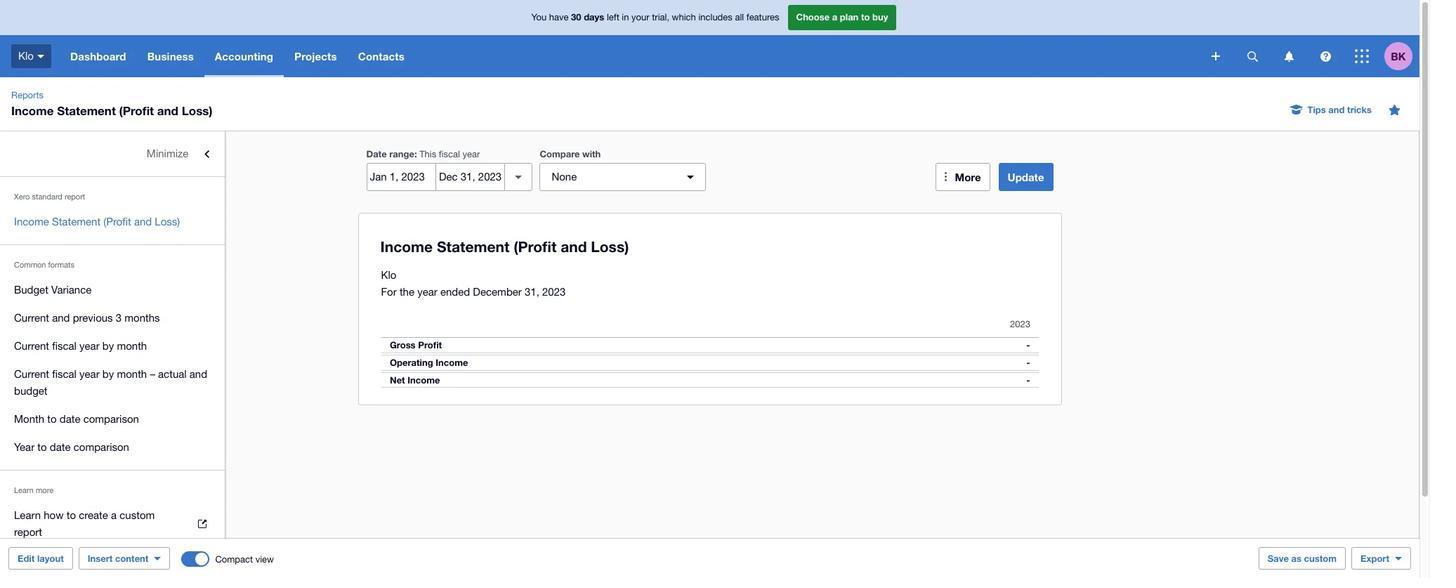 Task type: describe. For each thing, give the bounding box(es) containing it.
december
[[473, 286, 522, 298]]

for
[[381, 286, 397, 298]]

budget variance link
[[0, 276, 225, 304]]

content
[[115, 553, 149, 564]]

Report title field
[[377, 231, 1033, 264]]

your
[[632, 12, 650, 23]]

update
[[1008, 171, 1045, 183]]

loss) inside the "reports income statement (profit and loss)"
[[182, 103, 213, 118]]

- for operating income
[[1027, 357, 1031, 368]]

have
[[549, 12, 569, 23]]

0 horizontal spatial svg image
[[1285, 51, 1294, 61]]

remove from favorites image
[[1381, 96, 1409, 124]]

report output element
[[381, 312, 1039, 388]]

save as custom button
[[1259, 547, 1347, 570]]

profit
[[418, 339, 442, 351]]

edit layout button
[[8, 547, 73, 570]]

income for operating income
[[436, 357, 468, 368]]

klo button
[[0, 35, 60, 77]]

choose
[[797, 11, 830, 23]]

3
[[116, 312, 122, 324]]

- for net income
[[1027, 375, 1031, 386]]

month
[[14, 413, 44, 425]]

klo for klo for the year ended december 31, 2023
[[381, 269, 397, 281]]

tricks
[[1348, 104, 1372, 115]]

and inside the "reports income statement (profit and loss)"
[[157, 103, 178, 118]]

month to date comparison link
[[0, 405, 225, 434]]

30
[[571, 11, 582, 23]]

you
[[532, 12, 547, 23]]

income for net income
[[407, 375, 440, 386]]

month for current fiscal year by month – actual and budget
[[117, 368, 147, 380]]

common formats
[[14, 261, 74, 269]]

save
[[1268, 553, 1289, 564]]

contacts button
[[348, 35, 415, 77]]

net income
[[390, 375, 440, 386]]

ended
[[441, 286, 470, 298]]

none button
[[540, 163, 706, 191]]

formats
[[48, 261, 74, 269]]

:
[[415, 148, 417, 160]]

0 horizontal spatial loss)
[[155, 216, 180, 228]]

current and previous 3 months link
[[0, 304, 225, 332]]

current for current and previous 3 months
[[14, 312, 49, 324]]

by for current fiscal year by month – actual and budget
[[102, 368, 114, 380]]

as
[[1292, 553, 1302, 564]]

how
[[44, 509, 64, 521]]

gross profit
[[390, 339, 442, 351]]

2 horizontal spatial svg image
[[1356, 49, 1370, 63]]

current fiscal year by month
[[14, 340, 147, 352]]

learn for learn how to create a custom report
[[14, 509, 41, 521]]

contacts
[[358, 50, 405, 63]]

2023 inside report output element
[[1010, 319, 1031, 330]]

compact view
[[215, 554, 274, 565]]

projects
[[294, 50, 337, 63]]

year to date comparison link
[[0, 434, 225, 462]]

comparison for month to date comparison
[[83, 413, 139, 425]]

klo for the year ended december 31, 2023
[[381, 269, 566, 298]]

range
[[389, 148, 415, 160]]

save as custom
[[1268, 553, 1337, 564]]

income statement (profit and loss)
[[14, 216, 180, 228]]

includes
[[699, 12, 733, 23]]

2023 inside klo for the year ended december 31, 2023
[[543, 286, 566, 298]]

xero
[[14, 193, 30, 201]]

actual
[[158, 368, 187, 380]]

current for current fiscal year by month
[[14, 340, 49, 352]]

to right the year
[[37, 441, 47, 453]]

bk
[[1392, 50, 1407, 62]]

to inside banner
[[862, 11, 870, 23]]

learn how to create a custom report link
[[0, 502, 225, 547]]

budget
[[14, 385, 47, 397]]

budget
[[14, 284, 48, 296]]

previous
[[73, 312, 113, 324]]

xero standard report
[[14, 193, 85, 201]]

you have 30 days left in your trial, which includes all features
[[532, 11, 780, 23]]

current fiscal year by month link
[[0, 332, 225, 361]]

svg image inside klo popup button
[[37, 55, 44, 58]]

month for current fiscal year by month
[[117, 340, 147, 352]]

standard
[[32, 193, 62, 201]]

current for current fiscal year by month – actual and budget
[[14, 368, 49, 380]]

fiscal for current fiscal year by month – actual and budget
[[52, 368, 77, 380]]

view
[[256, 554, 274, 565]]

date
[[366, 148, 387, 160]]

fiscal inside date range : this fiscal year
[[439, 149, 460, 160]]

and inside button
[[1329, 104, 1345, 115]]

days
[[584, 11, 605, 23]]

all
[[735, 12, 744, 23]]

custom inside button
[[1305, 553, 1337, 564]]

1 vertical spatial statement
[[52, 216, 101, 228]]

comparison for year to date comparison
[[74, 441, 129, 453]]

current fiscal year by month – actual and budget
[[14, 368, 207, 397]]

minimize
[[147, 148, 189, 160]]

export
[[1361, 553, 1390, 564]]

left
[[607, 12, 620, 23]]

learn how to create a custom report
[[14, 509, 155, 538]]

dashboard
[[70, 50, 126, 63]]

choose a plan to buy
[[797, 11, 889, 23]]

buy
[[873, 11, 889, 23]]

reports income statement (profit and loss)
[[11, 90, 213, 118]]

edit layout
[[18, 553, 64, 564]]

features
[[747, 12, 780, 23]]



Task type: locate. For each thing, give the bounding box(es) containing it.
by inside current fiscal year by month – actual and budget
[[102, 368, 114, 380]]

date up year to date comparison
[[60, 413, 80, 425]]

year
[[14, 441, 35, 453]]

1 vertical spatial date
[[50, 441, 71, 453]]

edit
[[18, 553, 35, 564]]

1 vertical spatial loss)
[[155, 216, 180, 228]]

fiscal for current fiscal year by month
[[52, 340, 77, 352]]

report right the standard
[[65, 193, 85, 201]]

income down profit
[[436, 357, 468, 368]]

-
[[1027, 339, 1031, 351], [1027, 357, 1031, 368], [1027, 375, 1031, 386]]

svg image
[[1248, 51, 1258, 61], [1212, 52, 1221, 60], [37, 55, 44, 58]]

loss) up the minimize at the left top of page
[[182, 103, 213, 118]]

month inside current fiscal year by month link
[[117, 340, 147, 352]]

klo up reports
[[18, 50, 34, 62]]

report inside learn how to create a custom report
[[14, 526, 42, 538]]

1 horizontal spatial svg image
[[1321, 51, 1331, 61]]

1 horizontal spatial svg image
[[1212, 52, 1221, 60]]

month inside current fiscal year by month – actual and budget
[[117, 368, 147, 380]]

0 horizontal spatial klo
[[18, 50, 34, 62]]

2 current from the top
[[14, 340, 49, 352]]

1 vertical spatial fiscal
[[52, 340, 77, 352]]

statement down xero standard report
[[52, 216, 101, 228]]

learn
[[14, 486, 34, 495], [14, 509, 41, 521]]

Select end date field
[[436, 164, 505, 190]]

year down current fiscal year by month
[[79, 368, 100, 380]]

(profit down minimize button
[[103, 216, 131, 228]]

klo up for
[[381, 269, 397, 281]]

klo inside klo popup button
[[18, 50, 34, 62]]

0 vertical spatial month
[[117, 340, 147, 352]]

list of convenience dates image
[[505, 163, 533, 191]]

gross
[[390, 339, 415, 351]]

trial,
[[652, 12, 670, 23]]

variance
[[51, 284, 92, 296]]

0 vertical spatial loss)
[[182, 103, 213, 118]]

date
[[60, 413, 80, 425], [50, 441, 71, 453]]

1 horizontal spatial loss)
[[182, 103, 213, 118]]

0 vertical spatial (profit
[[119, 103, 154, 118]]

statement inside the "reports income statement (profit and loss)"
[[57, 103, 116, 118]]

income statement (profit and loss) link
[[0, 208, 225, 236]]

Select start date field
[[367, 164, 436, 190]]

fiscal right this at the left
[[439, 149, 460, 160]]

income down xero
[[14, 216, 49, 228]]

accounting button
[[204, 35, 284, 77]]

business
[[147, 50, 194, 63]]

a inside banner
[[833, 11, 838, 23]]

1 vertical spatial by
[[102, 368, 114, 380]]

(profit up minimize button
[[119, 103, 154, 118]]

0 vertical spatial 2023
[[543, 286, 566, 298]]

accounting
[[215, 50, 273, 63]]

learn down learn more
[[14, 509, 41, 521]]

current
[[14, 312, 49, 324], [14, 340, 49, 352], [14, 368, 49, 380]]

with
[[583, 148, 601, 160]]

(profit inside the "reports income statement (profit and loss)"
[[119, 103, 154, 118]]

0 horizontal spatial report
[[14, 526, 42, 538]]

date for year
[[50, 441, 71, 453]]

operating income
[[390, 357, 468, 368]]

current and previous 3 months
[[14, 312, 160, 324]]

learn left more
[[14, 486, 34, 495]]

compare
[[540, 148, 580, 160]]

0 vertical spatial report
[[65, 193, 85, 201]]

tips
[[1308, 104, 1327, 115]]

date range : this fiscal year
[[366, 148, 480, 160]]

1 horizontal spatial klo
[[381, 269, 397, 281]]

2 by from the top
[[102, 368, 114, 380]]

date inside 'link'
[[60, 413, 80, 425]]

more
[[36, 486, 53, 495]]

3 current from the top
[[14, 368, 49, 380]]

banner
[[0, 0, 1420, 77]]

custom
[[120, 509, 155, 521], [1305, 553, 1337, 564]]

current inside current fiscal year by month – actual and budget
[[14, 368, 49, 380]]

report up edit
[[14, 526, 42, 538]]

1 - from the top
[[1027, 339, 1031, 351]]

update button
[[999, 163, 1054, 191]]

to right month
[[47, 413, 57, 425]]

1 vertical spatial comparison
[[74, 441, 129, 453]]

and inside current fiscal year by month – actual and budget
[[190, 368, 207, 380]]

business button
[[137, 35, 204, 77]]

learn for learn more
[[14, 486, 34, 495]]

0 vertical spatial custom
[[120, 509, 155, 521]]

0 horizontal spatial a
[[111, 509, 117, 521]]

2 horizontal spatial svg image
[[1248, 51, 1258, 61]]

custom up content
[[120, 509, 155, 521]]

–
[[150, 368, 155, 380]]

export button
[[1352, 547, 1412, 570]]

year right the
[[418, 286, 438, 298]]

custom right as
[[1305, 553, 1337, 564]]

1 vertical spatial 2023
[[1010, 319, 1031, 330]]

1 learn from the top
[[14, 486, 34, 495]]

1 vertical spatial report
[[14, 526, 42, 538]]

1 month from the top
[[117, 340, 147, 352]]

insert content
[[88, 553, 149, 564]]

0 vertical spatial -
[[1027, 339, 1031, 351]]

tips and tricks
[[1308, 104, 1372, 115]]

more button
[[936, 163, 991, 191]]

custom inside learn how to create a custom report
[[120, 509, 155, 521]]

common
[[14, 261, 46, 269]]

month to date comparison
[[14, 413, 139, 425]]

comparison up year to date comparison link
[[83, 413, 139, 425]]

0 vertical spatial current
[[14, 312, 49, 324]]

income for reports income statement (profit and loss)
[[11, 103, 54, 118]]

month down months
[[117, 340, 147, 352]]

layout
[[37, 553, 64, 564]]

klo for klo
[[18, 50, 34, 62]]

1 horizontal spatial custom
[[1305, 553, 1337, 564]]

insert content button
[[78, 547, 170, 570]]

1 vertical spatial a
[[111, 509, 117, 521]]

1 horizontal spatial a
[[833, 11, 838, 23]]

navigation
[[60, 35, 1202, 77]]

more
[[955, 171, 981, 183]]

a left plan
[[833, 11, 838, 23]]

klo
[[18, 50, 34, 62], [381, 269, 397, 281]]

1 horizontal spatial report
[[65, 193, 85, 201]]

to inside learn how to create a custom report
[[67, 509, 76, 521]]

year down current and previous 3 months
[[79, 340, 100, 352]]

the
[[400, 286, 415, 298]]

0 vertical spatial date
[[60, 413, 80, 425]]

operating
[[390, 357, 433, 368]]

to right how
[[67, 509, 76, 521]]

in
[[622, 12, 629, 23]]

current fiscal year by month – actual and budget link
[[0, 361, 225, 405]]

this
[[420, 149, 437, 160]]

dashboard link
[[60, 35, 137, 77]]

statement up minimize button
[[57, 103, 116, 118]]

by down current fiscal year by month link
[[102, 368, 114, 380]]

navigation containing dashboard
[[60, 35, 1202, 77]]

svg image
[[1356, 49, 1370, 63], [1285, 51, 1294, 61], [1321, 51, 1331, 61]]

0 vertical spatial fiscal
[[439, 149, 460, 160]]

fiscal inside current fiscal year by month – actual and budget
[[52, 368, 77, 380]]

by for current fiscal year by month
[[102, 340, 114, 352]]

month
[[117, 340, 147, 352], [117, 368, 147, 380]]

income down operating income
[[407, 375, 440, 386]]

a inside learn how to create a custom report
[[111, 509, 117, 521]]

0 horizontal spatial 2023
[[543, 286, 566, 298]]

1 vertical spatial month
[[117, 368, 147, 380]]

fiscal down current fiscal year by month
[[52, 368, 77, 380]]

1 vertical spatial learn
[[14, 509, 41, 521]]

and
[[157, 103, 178, 118], [1329, 104, 1345, 115], [134, 216, 152, 228], [52, 312, 70, 324], [190, 368, 207, 380]]

a
[[833, 11, 838, 23], [111, 509, 117, 521]]

0 horizontal spatial svg image
[[37, 55, 44, 58]]

income down reports 'link'
[[11, 103, 54, 118]]

(profit inside income statement (profit and loss) link
[[103, 216, 131, 228]]

0 vertical spatial comparison
[[83, 413, 139, 425]]

fiscal
[[439, 149, 460, 160], [52, 340, 77, 352], [52, 368, 77, 380]]

budget variance
[[14, 284, 92, 296]]

0 vertical spatial a
[[833, 11, 838, 23]]

plan
[[840, 11, 859, 23]]

reports
[[11, 90, 44, 100]]

none
[[552, 171, 577, 183]]

statement
[[57, 103, 116, 118], [52, 216, 101, 228]]

to
[[862, 11, 870, 23], [47, 413, 57, 425], [37, 441, 47, 453], [67, 509, 76, 521]]

comparison inside 'link'
[[83, 413, 139, 425]]

0 vertical spatial learn
[[14, 486, 34, 495]]

year inside current fiscal year by month – actual and budget
[[79, 368, 100, 380]]

year to date comparison
[[14, 441, 129, 453]]

date down month to date comparison
[[50, 441, 71, 453]]

2023
[[543, 286, 566, 298], [1010, 319, 1031, 330]]

to left buy
[[862, 11, 870, 23]]

2 month from the top
[[117, 368, 147, 380]]

date for month
[[60, 413, 80, 425]]

year inside klo for the year ended december 31, 2023
[[418, 286, 438, 298]]

learn inside learn how to create a custom report
[[14, 509, 41, 521]]

net
[[390, 375, 405, 386]]

fiscal down current and previous 3 months
[[52, 340, 77, 352]]

to inside 'link'
[[47, 413, 57, 425]]

comparison down month to date comparison 'link'
[[74, 441, 129, 453]]

which
[[672, 12, 696, 23]]

income inside the "reports income statement (profit and loss)"
[[11, 103, 54, 118]]

bk button
[[1385, 35, 1420, 77]]

loss) down the minimize at the left top of page
[[155, 216, 180, 228]]

compare with
[[540, 148, 601, 160]]

a right create
[[111, 509, 117, 521]]

0 vertical spatial statement
[[57, 103, 116, 118]]

1 vertical spatial current
[[14, 340, 49, 352]]

2 - from the top
[[1027, 357, 1031, 368]]

learn more
[[14, 486, 53, 495]]

1 by from the top
[[102, 340, 114, 352]]

year up the select end date field
[[463, 149, 480, 160]]

- for gross profit
[[1027, 339, 1031, 351]]

1 current from the top
[[14, 312, 49, 324]]

create
[[79, 509, 108, 521]]

0 vertical spatial klo
[[18, 50, 34, 62]]

1 vertical spatial custom
[[1305, 553, 1337, 564]]

banner containing bk
[[0, 0, 1420, 77]]

2 vertical spatial fiscal
[[52, 368, 77, 380]]

3 - from the top
[[1027, 375, 1031, 386]]

1 vertical spatial (profit
[[103, 216, 131, 228]]

2 vertical spatial -
[[1027, 375, 1031, 386]]

loss)
[[182, 103, 213, 118], [155, 216, 180, 228]]

31,
[[525, 286, 540, 298]]

compact
[[215, 554, 253, 565]]

2 learn from the top
[[14, 509, 41, 521]]

month left –
[[117, 368, 147, 380]]

2 vertical spatial current
[[14, 368, 49, 380]]

1 vertical spatial -
[[1027, 357, 1031, 368]]

1 vertical spatial klo
[[381, 269, 397, 281]]

tips and tricks button
[[1283, 98, 1381, 121]]

minimize button
[[0, 140, 225, 168]]

klo inside klo for the year ended december 31, 2023
[[381, 269, 397, 281]]

0 vertical spatial by
[[102, 340, 114, 352]]

year inside date range : this fiscal year
[[463, 149, 480, 160]]

0 horizontal spatial custom
[[120, 509, 155, 521]]

1 horizontal spatial 2023
[[1010, 319, 1031, 330]]

by down current and previous 3 months link
[[102, 340, 114, 352]]

projects button
[[284, 35, 348, 77]]

year
[[463, 149, 480, 160], [418, 286, 438, 298], [79, 340, 100, 352], [79, 368, 100, 380]]



Task type: vqa. For each thing, say whether or not it's contained in the screenshot.
middle More Options icon
no



